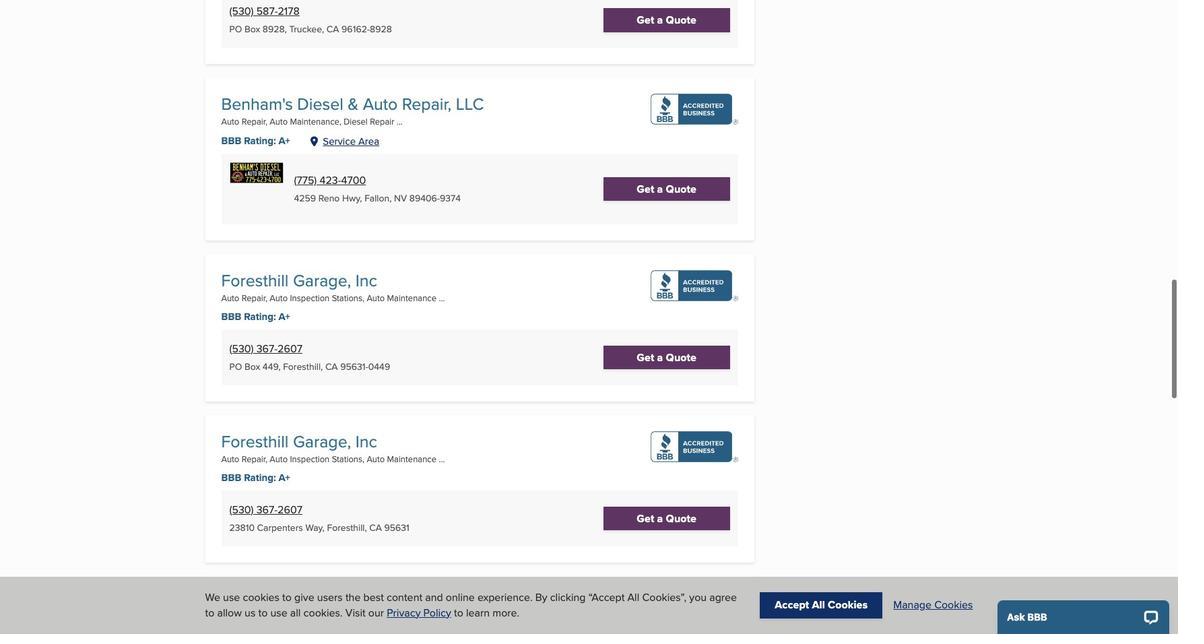 Task type: vqa. For each thing, say whether or not it's contained in the screenshot.
top Foresthill Garage, Inc LINK
yes



Task type: locate. For each thing, give the bounding box(es) containing it.
1 box from the top
[[245, 22, 260, 36]]

0 horizontal spatial the
[[291, 160, 307, 176]]

2 bbb from the top
[[221, 309, 242, 324]]

0 vertical spatial ...
[[397, 116, 403, 128]]

stations, for (530) 367-2607 po box 449 , foresthill, ca 95631-0449
[[332, 292, 365, 304]]

3 bbb from the top
[[221, 470, 242, 485]]

(530) inside (530) 367-2607 po box 449 , foresthill, ca 95631-0449
[[229, 341, 254, 356]]

diesel inside jr's automotive auto maintenance, auto repair, diesel repair
[[344, 614, 368, 626]]

get a quote for (530) 367-2607 po box 449 , foresthill, ca 95631-0449
[[637, 350, 697, 365]]

po left "449"
[[229, 360, 242, 373]]

nv down 423-
[[329, 188, 341, 200]]

foresthill
[[221, 268, 289, 292], [221, 429, 289, 453]]

2 garage, from the top
[[293, 429, 351, 453]]

privacy policy to learn more.
[[387, 605, 520, 620]]

0449
[[368, 360, 390, 373]]

2 vertical spatial a+
[[279, 470, 290, 485]]

bbb
[[221, 134, 242, 148], [221, 309, 242, 324], [221, 470, 242, 485]]

cookies
[[828, 597, 868, 613], [935, 597, 974, 613]]

get a quote for (530) 367-2607 23810 carpenters way , foresthill, ca 95631
[[637, 511, 697, 526]]

get a quote
[[637, 12, 697, 28], [637, 181, 697, 197], [637, 350, 697, 365], [637, 511, 697, 526]]

2 repair from the top
[[370, 614, 395, 626]]

maintenance,
[[290, 116, 342, 128], [242, 614, 293, 626]]

stations,
[[332, 292, 365, 304], [332, 453, 365, 465]]

cookies right manage
[[935, 597, 974, 613]]

1 vertical spatial a+
[[279, 309, 290, 324]]

4 quote from the top
[[666, 511, 697, 526]]

1 maintenance from the top
[[387, 292, 437, 304]]

(775) 423-4700 link
[[294, 172, 366, 188]]

1 garage, from the top
[[293, 268, 351, 292]]

0 vertical spatial rating:
[[244, 134, 276, 148]]

2 maintenance from the top
[[387, 453, 437, 465]]

(530) 367-2607 link up "449"
[[229, 341, 303, 356]]

1 horizontal spatial cookies
[[935, 597, 974, 613]]

county
[[295, 174, 327, 189]]

1 po from the top
[[229, 22, 242, 36]]

use left all
[[271, 605, 288, 620]]

2 8928 from the left
[[370, 22, 392, 36]]

foresthill garage, inc auto repair, auto inspection stations, auto maintenance ... bbb rating: a+ for (530) 367-2607 23810 carpenters way , foresthill, ca 95631
[[221, 429, 445, 485]]

1 vertical spatial maintenance,
[[242, 614, 293, 626]]

churchill left (775)
[[251, 174, 293, 189]]

1 rating: from the top
[[244, 134, 276, 148]]

box inside (530) 587-2178 po box 8928 , truckee, ca 96162-8928
[[245, 22, 260, 36]]

3 a from the top
[[658, 350, 663, 365]]

1 vertical spatial 367-
[[257, 502, 278, 517]]

experience.
[[478, 590, 533, 605]]

jr's
[[221, 590, 253, 615]]

3 accredited business image from the top
[[651, 431, 738, 462]]

bbb for (530) 367-2607 23810 carpenters way , foresthill, ca 95631
[[221, 470, 242, 485]]

repair down best
[[370, 614, 395, 626]]

(530) inside (530) 587-2178 po box 8928 , truckee, ca 96162-8928
[[229, 3, 254, 19]]

po for (530) 367-2607
[[229, 360, 242, 373]]

(530) inside (530) 367-2607 23810 carpenters way , foresthill, ca 95631
[[229, 502, 254, 517]]

rating:
[[244, 134, 276, 148], [244, 309, 276, 324], [244, 470, 276, 485]]

95631
[[385, 521, 410, 534]]

ca left 95631-
[[325, 360, 338, 373]]

1 vertical spatial foresthill garage, inc link
[[221, 429, 377, 453]]

users
[[317, 590, 343, 605]]

box left "449"
[[245, 360, 260, 373]]

0 vertical spatial ca
[[327, 22, 339, 36]]

a for (530) 587-2178 po box 8928 , truckee, ca 96162-8928
[[658, 12, 663, 28]]

1 repair from the top
[[370, 116, 395, 128]]

4 get a quote from the top
[[637, 511, 697, 526]]

serving the following areas: churchill county nevada churchill county,  nv
[[251, 160, 387, 200]]

manage cookies button
[[894, 597, 974, 613]]

0 horizontal spatial use
[[223, 590, 240, 605]]

2607 inside (530) 367-2607 23810 carpenters way , foresthill, ca 95631
[[278, 502, 303, 517]]

2 foresthill from the top
[[221, 429, 289, 453]]

inspection up (530) 367-2607 23810 carpenters way , foresthill, ca 95631
[[290, 453, 330, 465]]

a for (530) 367-2607 po box 449 , foresthill, ca 95631-0449
[[658, 350, 663, 365]]

2607
[[278, 341, 303, 356], [278, 502, 303, 517]]

(775)
[[294, 172, 317, 188]]

1 vertical spatial maintenance
[[387, 453, 437, 465]]

2 get from the top
[[637, 181, 655, 197]]

0 vertical spatial box
[[245, 22, 260, 36]]

0 vertical spatial (530)
[[229, 3, 254, 19]]

2607 for (530) 367-2607 23810 carpenters way , foresthill, ca 95631
[[278, 502, 303, 517]]

benham's diesel & auto repair, llc auto repair, auto maintenance, diesel repair ...
[[221, 92, 484, 128]]

1 vertical spatial garage,
[[293, 429, 351, 453]]

0 vertical spatial foresthill garage, inc auto repair, auto inspection stations, auto maintenance ... bbb rating: a+
[[221, 268, 445, 324]]

1 vertical spatial the
[[346, 590, 361, 605]]

quote
[[666, 12, 697, 28], [666, 181, 697, 197], [666, 350, 697, 365], [666, 511, 697, 526]]

1 get from the top
[[637, 12, 655, 28]]

0 vertical spatial maintenance
[[387, 292, 437, 304]]

2 get a quote from the top
[[637, 181, 697, 197]]

and
[[425, 590, 443, 605]]

1 vertical spatial 2607
[[278, 502, 303, 517]]

1 horizontal spatial all
[[813, 597, 826, 613]]

inc
[[356, 268, 377, 292], [356, 429, 377, 453]]

449
[[263, 360, 279, 373]]

quote for (530) 587-2178 po box 8928 , truckee, ca 96162-8928
[[666, 12, 697, 28]]

... inside benham's diesel & auto repair, llc auto repair, auto maintenance, diesel repair ...
[[397, 116, 403, 128]]

benham's
[[221, 92, 293, 116]]

repair up 'area'
[[370, 116, 395, 128]]

2 (530) 367-2607 link from the top
[[229, 502, 303, 517]]

1 vertical spatial inspection
[[290, 453, 330, 465]]

(530) 367-2607 link up carpenters
[[229, 502, 303, 517]]

1 quote from the top
[[666, 12, 697, 28]]

churchill down serving
[[262, 188, 296, 200]]

1 a+ from the top
[[279, 134, 290, 148]]

po inside (530) 587-2178 po box 8928 , truckee, ca 96162-8928
[[229, 22, 242, 36]]

ca for (530) 587-2178 po box 8928 , truckee, ca 96162-8928
[[327, 22, 339, 36]]

ca inside (530) 367-2607 po box 449 , foresthill, ca 95631-0449
[[325, 360, 338, 373]]

1 vertical spatial box
[[245, 360, 260, 373]]

1 foresthill from the top
[[221, 268, 289, 292]]

hwy
[[342, 191, 360, 205]]

get
[[637, 12, 655, 28], [637, 181, 655, 197], [637, 350, 655, 365], [637, 511, 655, 526]]

service
[[323, 134, 356, 148]]

to left learn
[[454, 605, 464, 620]]

, inside (530) 587-2178 po box 8928 , truckee, ca 96162-8928
[[285, 22, 287, 36]]

23810
[[229, 521, 255, 534]]

ca for (530) 367-2607 23810 carpenters way , foresthill, ca 95631
[[370, 521, 382, 534]]

1 vertical spatial rating:
[[244, 309, 276, 324]]

the right serving
[[291, 160, 307, 176]]

areas:
[[357, 160, 387, 176]]

repair,
[[402, 92, 452, 116], [242, 116, 268, 128], [242, 292, 268, 304], [242, 453, 268, 465], [316, 614, 342, 626]]

0 vertical spatial (530) 367-2607 link
[[229, 341, 303, 356]]

maintenance, down the cookies
[[242, 614, 293, 626]]

2 vertical spatial bbb
[[221, 470, 242, 485]]

1 (530) 367-2607 link from the top
[[229, 341, 303, 356]]

1 foresthill garage, inc link from the top
[[221, 268, 377, 292]]

a
[[658, 12, 663, 28], [658, 181, 663, 197], [658, 350, 663, 365], [658, 511, 663, 526]]

all inside we use cookies to give users the best content and online experience. by clicking "accept all cookies", you agree to allow us to use all cookies. visit our
[[628, 590, 640, 605]]

0 vertical spatial inspection
[[290, 292, 330, 304]]

a+ up carpenters
[[279, 470, 290, 485]]

the
[[291, 160, 307, 176], [346, 590, 361, 605]]

0 vertical spatial foresthill garage, inc link
[[221, 268, 377, 292]]

box inside (530) 367-2607 po box 449 , foresthill, ca 95631-0449
[[245, 360, 260, 373]]

0 vertical spatial the
[[291, 160, 307, 176]]

foresthill, right "449"
[[283, 360, 323, 373]]

0 vertical spatial stations,
[[332, 292, 365, 304]]

(530) 367-2607 link for (530) 367-2607 po box 449 , foresthill, ca 95631-0449
[[229, 341, 303, 356]]

1 a from the top
[[658, 12, 663, 28]]

2 (530) from the top
[[229, 341, 254, 356]]

1 bbb from the top
[[221, 134, 242, 148]]

1 cookies from the left
[[828, 597, 868, 613]]

ca left the 96162-
[[327, 22, 339, 36]]

rating: up serving
[[244, 134, 276, 148]]

1 stations, from the top
[[332, 292, 365, 304]]

2 vertical spatial (530)
[[229, 502, 254, 517]]

, inside (530) 367-2607 po box 449 , foresthill, ca 95631-0449
[[279, 360, 281, 373]]

1 accredited business image from the top
[[651, 94, 738, 125]]

2 po from the top
[[229, 360, 242, 373]]

po down (530) 587-2178 link
[[229, 22, 242, 36]]

maintenance for (530) 367-2607 23810 carpenters way , foresthill, ca 95631
[[387, 453, 437, 465]]

2 2607 from the top
[[278, 502, 303, 517]]

accept
[[775, 597, 810, 613]]

foresthill garage, inc auto repair, auto inspection stations, auto maintenance ... bbb rating: a+
[[221, 268, 445, 324], [221, 429, 445, 485]]

2 vertical spatial ...
[[439, 453, 445, 465]]

1 vertical spatial po
[[229, 360, 242, 373]]

get for (530) 367-2607 23810 carpenters way , foresthill, ca 95631
[[637, 511, 655, 526]]

367- for (530) 367-2607 po box 449 , foresthill, ca 95631-0449
[[257, 341, 278, 356]]

a for (530) 367-2607 23810 carpenters way , foresthill, ca 95631
[[658, 511, 663, 526]]

1 get a quote link from the top
[[604, 8, 730, 32]]

agree
[[710, 590, 737, 605]]

get a quote for (530) 587-2178 po box 8928 , truckee, ca 96162-8928
[[637, 12, 697, 28]]

... for (530) 367-2607 po box 449 , foresthill, ca 95631-0449
[[439, 292, 445, 304]]

0 vertical spatial maintenance,
[[290, 116, 342, 128]]

maintenance for (530) 367-2607 po box 449 , foresthill, ca 95631-0449
[[387, 292, 437, 304]]

(530) for (530) 587-2178 po box 8928 , truckee, ca 96162-8928
[[229, 3, 254, 19]]

367- up "449"
[[257, 341, 278, 356]]

foresthill, inside (530) 367-2607 po box 449 , foresthill, ca 95631-0449
[[283, 360, 323, 373]]

0 vertical spatial foresthill
[[221, 268, 289, 292]]

1 horizontal spatial nv
[[394, 191, 407, 205]]

nv right fallon,
[[394, 191, 407, 205]]

foresthill garage, inc auto repair, auto inspection stations, auto maintenance ... bbb rating: a+ up (530) 367-2607 po box 449 , foresthill, ca 95631-0449
[[221, 268, 445, 324]]

carpenters
[[257, 521, 303, 534]]

0 vertical spatial foresthill,
[[283, 360, 323, 373]]

cookies right accept
[[828, 597, 868, 613]]

1 2607 from the top
[[278, 341, 303, 356]]

2 367- from the top
[[257, 502, 278, 517]]

our
[[369, 605, 384, 620]]

(530) 367-2607 link
[[229, 341, 303, 356], [229, 502, 303, 517]]

get a quote link
[[604, 8, 730, 32], [604, 177, 730, 201], [604, 346, 730, 369], [604, 507, 730, 531]]

churchill
[[251, 174, 293, 189], [262, 188, 296, 200]]

, for (530) 587-2178 po box 8928 , truckee, ca 96162-8928
[[285, 22, 287, 36]]

3 quote from the top
[[666, 350, 697, 365]]

foresthill, right way
[[327, 521, 367, 534]]

a+ up serving
[[279, 134, 290, 148]]

2 vertical spatial rating:
[[244, 470, 276, 485]]

423-
[[320, 172, 341, 188]]

2607 up "449"
[[278, 341, 303, 356]]

use right we
[[223, 590, 240, 605]]

0 vertical spatial 2607
[[278, 341, 303, 356]]

2 a+ from the top
[[279, 309, 290, 324]]

0 horizontal spatial foresthill,
[[283, 360, 323, 373]]

truckee,
[[289, 22, 324, 36]]

to
[[282, 590, 292, 605], [205, 605, 215, 620], [258, 605, 268, 620], [454, 605, 464, 620]]

...
[[397, 116, 403, 128], [439, 292, 445, 304], [439, 453, 445, 465]]

8928
[[263, 22, 285, 36], [370, 22, 392, 36]]

367- inside (530) 367-2607 23810 carpenters way , foresthill, ca 95631
[[257, 502, 278, 517]]

1 horizontal spatial the
[[346, 590, 361, 605]]

3 get from the top
[[637, 350, 655, 365]]

all right accept
[[813, 597, 826, 613]]

we use cookies to give users the best content and online experience. by clicking "accept all cookies", you agree to allow us to use all cookies. visit our
[[205, 590, 737, 620]]

maintenance
[[387, 292, 437, 304], [387, 453, 437, 465]]

privacy policy link
[[387, 605, 451, 620]]

2 quote from the top
[[666, 181, 697, 197]]

po inside (530) 367-2607 po box 449 , foresthill, ca 95631-0449
[[229, 360, 242, 373]]

nv
[[329, 188, 341, 200], [394, 191, 407, 205]]

the left best
[[346, 590, 361, 605]]

garage,
[[293, 268, 351, 292], [293, 429, 351, 453]]

rating: up 23810
[[244, 470, 276, 485]]

, for (530) 367-2607 po box 449 , foresthill, ca 95631-0449
[[279, 360, 281, 373]]

0 horizontal spatial cookies
[[828, 597, 868, 613]]

repair, for get a quote link corresponding to (530) 367-2607 23810 carpenters way , foresthill, ca 95631
[[242, 453, 268, 465]]

367- up carpenters
[[257, 502, 278, 517]]

repair, for 3rd get a quote link from the bottom of the page
[[402, 92, 452, 116]]

following
[[310, 160, 355, 176]]

2 inc from the top
[[356, 429, 377, 453]]

3 get a quote from the top
[[637, 350, 697, 365]]

foresthill garage, inc auto repair, auto inspection stations, auto maintenance ... bbb rating: a+ for (530) 367-2607 po box 449 , foresthill, ca 95631-0449
[[221, 268, 445, 324]]

... for (530) 367-2607 23810 carpenters way , foresthill, ca 95631
[[439, 453, 445, 465]]

0 vertical spatial inc
[[356, 268, 377, 292]]

0 vertical spatial a+
[[279, 134, 290, 148]]

1 inspection from the top
[[290, 292, 330, 304]]

1 vertical spatial repair
[[370, 614, 395, 626]]

, inside (530) 367-2607 23810 carpenters way , foresthill, ca 95631
[[323, 521, 325, 534]]

1 vertical spatial inc
[[356, 429, 377, 453]]

online
[[446, 590, 475, 605]]

1 vertical spatial foresthill garage, inc auto repair, auto inspection stations, auto maintenance ... bbb rating: a+
[[221, 429, 445, 485]]

a+ for (530) 367-2607 po box 449 , foresthill, ca 95631-0449
[[279, 309, 290, 324]]

0 vertical spatial garage,
[[293, 268, 351, 292]]

1 vertical spatial (530) 367-2607 link
[[229, 502, 303, 517]]

get for (530) 587-2178 po box 8928 , truckee, ca 96162-8928
[[637, 12, 655, 28]]

ca left 95631
[[370, 521, 382, 534]]

1 vertical spatial foresthill,
[[327, 521, 367, 534]]

a+ for (530) 367-2607 23810 carpenters way , foresthill, ca 95631
[[279, 470, 290, 485]]

repair, for get a quote link associated with (530) 367-2607 po box 449 , foresthill, ca 95631-0449
[[242, 292, 268, 304]]

inspection for (530) 367-2607 po box 449 , foresthill, ca 95631-0449
[[290, 292, 330, 304]]

, inside (775) 423-4700 4259 reno hwy , fallon, nv 89406-9374
[[360, 191, 362, 205]]

inc for (530) 367-2607 po box 449 , foresthill, ca 95631-0449
[[356, 268, 377, 292]]

2 rating: from the top
[[244, 309, 276, 324]]

rating: up "449"
[[244, 309, 276, 324]]

inspection
[[290, 292, 330, 304], [290, 453, 330, 465]]

diesel up service area
[[344, 116, 368, 128]]

2607 inside (530) 367-2607 po box 449 , foresthill, ca 95631-0449
[[278, 341, 303, 356]]

the inside we use cookies to give users the best content and online experience. by clicking "accept all cookies", you agree to allow us to use all cookies. visit our
[[346, 590, 361, 605]]

1 vertical spatial ...
[[439, 292, 445, 304]]

foresthill for (530) 367-2607 po box 449 , foresthill, ca 95631-0449
[[221, 268, 289, 292]]

1 vertical spatial foresthill
[[221, 429, 289, 453]]

0 vertical spatial 367-
[[257, 341, 278, 356]]

2607 up carpenters
[[278, 502, 303, 517]]

2 foresthill garage, inc link from the top
[[221, 429, 377, 453]]

foresthill garage, inc auto repair, auto inspection stations, auto maintenance ... bbb rating: a+ up (530) 367-2607 23810 carpenters way , foresthill, ca 95631
[[221, 429, 445, 485]]

foresthill, inside (530) 367-2607 23810 carpenters way , foresthill, ca 95631
[[327, 521, 367, 534]]

0 vertical spatial po
[[229, 22, 242, 36]]

1 vertical spatial stations,
[[332, 453, 365, 465]]

auto
[[363, 92, 398, 116], [221, 116, 239, 128], [270, 116, 288, 128], [221, 292, 239, 304], [270, 292, 288, 304], [367, 292, 385, 304], [221, 453, 239, 465], [270, 453, 288, 465], [367, 453, 385, 465], [221, 614, 239, 626], [295, 614, 314, 626]]

0 vertical spatial bbb
[[221, 134, 242, 148]]

0 vertical spatial repair
[[370, 116, 395, 128]]

(530) 367-2607 23810 carpenters way , foresthill, ca 95631
[[229, 502, 410, 534]]

1 vertical spatial ca
[[325, 360, 338, 373]]

ca inside (530) 587-2178 po box 8928 , truckee, ca 96162-8928
[[327, 22, 339, 36]]

1 horizontal spatial 8928
[[370, 22, 392, 36]]

a+ up (530) 367-2607 po box 449 , foresthill, ca 95631-0449
[[279, 309, 290, 324]]

ca for (530) 367-2607 po box 449 , foresthill, ca 95631-0449
[[325, 360, 338, 373]]

all right "accept
[[628, 590, 640, 605]]

1 horizontal spatial foresthill,
[[327, 521, 367, 534]]

0 horizontal spatial all
[[628, 590, 640, 605]]

repair
[[370, 116, 395, 128], [370, 614, 395, 626]]

1 inc from the top
[[356, 268, 377, 292]]

1 get a quote from the top
[[637, 12, 697, 28]]

2 box from the top
[[245, 360, 260, 373]]

2 vertical spatial ca
[[370, 521, 382, 534]]

0 horizontal spatial 8928
[[263, 22, 285, 36]]

3 get a quote link from the top
[[604, 346, 730, 369]]

3 a+ from the top
[[279, 470, 290, 485]]

inspection up (530) 367-2607 po box 449 , foresthill, ca 95631-0449
[[290, 292, 330, 304]]

repair inside benham's diesel & auto repair, llc auto repair, auto maintenance, diesel repair ...
[[370, 116, 395, 128]]

2 accredited business image from the top
[[651, 270, 738, 301]]

4 a from the top
[[658, 511, 663, 526]]

2 foresthill garage, inc auto repair, auto inspection stations, auto maintenance ... bbb rating: a+ from the top
[[221, 429, 445, 485]]

diesel
[[297, 92, 344, 116], [344, 116, 368, 128], [344, 614, 368, 626]]

foresthill, for (530) 367-2607 23810 carpenters way , foresthill, ca 95631
[[327, 521, 367, 534]]

3 (530) from the top
[[229, 502, 254, 517]]

1 vertical spatial bbb
[[221, 309, 242, 324]]

3 rating: from the top
[[244, 470, 276, 485]]

accredited business image
[[651, 94, 738, 125], [651, 270, 738, 301], [651, 431, 738, 462], [651, 592, 738, 623]]

use
[[223, 590, 240, 605], [271, 605, 288, 620]]

367-
[[257, 341, 278, 356], [257, 502, 278, 517]]

2 get a quote link from the top
[[604, 177, 730, 201]]

you
[[690, 590, 707, 605]]

maintenance, up service
[[290, 116, 342, 128]]

1 367- from the top
[[257, 341, 278, 356]]

96162-
[[342, 22, 370, 36]]

4 get from the top
[[637, 511, 655, 526]]

stations, for (530) 367-2607 23810 carpenters way , foresthill, ca 95631
[[332, 453, 365, 465]]

367- inside (530) 367-2607 po box 449 , foresthill, ca 95631-0449
[[257, 341, 278, 356]]

1 (530) from the top
[[229, 3, 254, 19]]

1 foresthill garage, inc auto repair, auto inspection stations, auto maintenance ... bbb rating: a+ from the top
[[221, 268, 445, 324]]

all
[[628, 590, 640, 605], [813, 597, 826, 613]]

2 inspection from the top
[[290, 453, 330, 465]]

po
[[229, 22, 242, 36], [229, 360, 242, 373]]

box down (530) 587-2178 link
[[245, 22, 260, 36]]

587-
[[257, 3, 278, 19]]

foresthill garage, inc link for (530) 367-2607 po box 449 , foresthill, ca 95631-0449
[[221, 268, 377, 292]]

bbb rating: a+
[[221, 134, 290, 148]]

4 get a quote link from the top
[[604, 507, 730, 531]]

rating: for (530) 367-2607 23810 carpenters way , foresthill, ca 95631
[[244, 470, 276, 485]]

0 horizontal spatial nv
[[329, 188, 341, 200]]

diesel left our
[[344, 614, 368, 626]]

po for (530) 587-2178
[[229, 22, 242, 36]]

1 vertical spatial (530)
[[229, 341, 254, 356]]

county,
[[298, 188, 327, 200]]

2 stations, from the top
[[332, 453, 365, 465]]

foresthill,
[[283, 360, 323, 373], [327, 521, 367, 534]]

ca inside (530) 367-2607 23810 carpenters way , foresthill, ca 95631
[[370, 521, 382, 534]]

ca
[[327, 22, 339, 36], [325, 360, 338, 373], [370, 521, 382, 534]]



Task type: describe. For each thing, give the bounding box(es) containing it.
privacy
[[387, 605, 421, 620]]

garage, for (530) 367-2607 23810 carpenters way , foresthill, ca 95631
[[293, 429, 351, 453]]

repair inside jr's automotive auto maintenance, auto repair, diesel repair
[[370, 614, 395, 626]]

maintenance, inside benham's diesel & auto repair, llc auto repair, auto maintenance, diesel repair ...
[[290, 116, 342, 128]]

quote for (530) 367-2607 23810 carpenters way , foresthill, ca 95631
[[666, 511, 697, 526]]

accept all cookies
[[775, 597, 868, 613]]

2607 for (530) 367-2607 po box 449 , foresthill, ca 95631-0449
[[278, 341, 303, 356]]

diesel left &
[[297, 92, 344, 116]]

area
[[359, 134, 380, 148]]

serving
[[251, 160, 288, 176]]

the inside 'serving the following areas: churchill county nevada churchill county,  nv'
[[291, 160, 307, 176]]

rating: for (530) 367-2607 po box 449 , foresthill, ca 95631-0449
[[244, 309, 276, 324]]

, for (775) 423-4700 4259 reno hwy , fallon, nv 89406-9374
[[360, 191, 362, 205]]

cookies
[[243, 590, 280, 605]]

, for (530) 367-2607 23810 carpenters way , foresthill, ca 95631
[[323, 521, 325, 534]]

inspection for (530) 367-2607 23810 carpenters way , foresthill, ca 95631
[[290, 453, 330, 465]]

(530) 587-2178 po box 8928 , truckee, ca 96162-8928
[[229, 3, 392, 36]]

quote for (530) 367-2607 po box 449 , foresthill, ca 95631-0449
[[666, 350, 697, 365]]

4259
[[294, 191, 316, 205]]

garage, for (530) 367-2607 po box 449 , foresthill, ca 95631-0449
[[293, 268, 351, 292]]

get a quote link for (530) 367-2607 23810 carpenters way , foresthill, ca 95631
[[604, 507, 730, 531]]

way
[[306, 521, 323, 534]]

95631-
[[340, 360, 368, 373]]

jr's automotive link
[[221, 590, 342, 615]]

all
[[290, 605, 301, 620]]

give
[[295, 590, 315, 605]]

"accept
[[589, 590, 625, 605]]

manage
[[894, 597, 932, 613]]

(775) 423-4700 4259 reno hwy , fallon, nv 89406-9374
[[294, 172, 461, 205]]

benham's diesel & auto repair, llc link
[[221, 92, 484, 116]]

1 8928 from the left
[[263, 22, 285, 36]]

bbb for (530) 367-2607 po box 449 , foresthill, ca 95631-0449
[[221, 309, 242, 324]]

we
[[205, 590, 220, 605]]

9374
[[440, 191, 461, 205]]

(530) 367-2607 link for (530) 367-2607 23810 carpenters way , foresthill, ca 95631
[[229, 502, 303, 517]]

by
[[536, 590, 548, 605]]

learn
[[466, 605, 490, 620]]

accredited business image for 3rd get a quote link from the bottom of the page
[[651, 94, 738, 125]]

(530) for (530) 367-2607 23810 carpenters way , foresthill, ca 95631
[[229, 502, 254, 517]]

best
[[364, 590, 384, 605]]

cookies.
[[304, 605, 343, 620]]

2 a from the top
[[658, 181, 663, 197]]

visit
[[346, 605, 366, 620]]

&
[[348, 92, 359, 116]]

jr's automotive auto maintenance, auto repair, diesel repair
[[221, 590, 395, 626]]

to left give
[[282, 590, 292, 605]]

repair, inside jr's automotive auto maintenance, auto repair, diesel repair
[[316, 614, 342, 626]]

nv inside (775) 423-4700 4259 reno hwy , fallon, nv 89406-9374
[[394, 191, 407, 205]]

accredited business image for get a quote link corresponding to (530) 367-2607 23810 carpenters way , foresthill, ca 95631
[[651, 431, 738, 462]]

89406-
[[410, 191, 440, 205]]

us
[[245, 605, 256, 620]]

1 horizontal spatial use
[[271, 605, 288, 620]]

allow
[[217, 605, 242, 620]]

clicking
[[550, 590, 586, 605]]

cookies",
[[643, 590, 687, 605]]

maintenance, inside jr's automotive auto maintenance, auto repair, diesel repair
[[242, 614, 293, 626]]

nv inside 'serving the following areas: churchill county nevada churchill county,  nv'
[[329, 188, 341, 200]]

to left allow
[[205, 605, 215, 620]]

llc
[[456, 92, 484, 116]]

service area
[[323, 134, 380, 148]]

(530) 367-2607 po box 449 , foresthill, ca 95631-0449
[[229, 341, 390, 373]]

2178
[[278, 3, 300, 19]]

all inside button
[[813, 597, 826, 613]]

box for 587-
[[245, 22, 260, 36]]

policy
[[424, 605, 451, 620]]

4 accredited business image from the top
[[651, 592, 738, 623]]

automotive
[[257, 590, 342, 615]]

foresthill for (530) 367-2607 23810 carpenters way , foresthill, ca 95631
[[221, 429, 289, 453]]

reno
[[319, 191, 340, 205]]

nevada
[[330, 174, 367, 189]]

get a quote link for (530) 367-2607 po box 449 , foresthill, ca 95631-0449
[[604, 346, 730, 369]]

accept all cookies button
[[760, 593, 883, 619]]

foresthill garage, inc link for (530) 367-2607 23810 carpenters way , foresthill, ca 95631
[[221, 429, 377, 453]]

box for 367-
[[245, 360, 260, 373]]

accredited business image for get a quote link associated with (530) 367-2607 po box 449 , foresthill, ca 95631-0449
[[651, 270, 738, 301]]

manage cookies
[[894, 597, 974, 613]]

fallon,
[[365, 191, 392, 205]]

content
[[387, 590, 423, 605]]

get for (530) 367-2607 po box 449 , foresthill, ca 95631-0449
[[637, 350, 655, 365]]

more.
[[493, 605, 520, 620]]

367- for (530) 367-2607 23810 carpenters way , foresthill, ca 95631
[[257, 502, 278, 517]]

get a quote link for (530) 587-2178 po box 8928 , truckee, ca 96162-8928
[[604, 8, 730, 32]]

to right the us
[[258, 605, 268, 620]]

(530) for (530) 367-2607 po box 449 , foresthill, ca 95631-0449
[[229, 341, 254, 356]]

inc for (530) 367-2607 23810 carpenters way , foresthill, ca 95631
[[356, 429, 377, 453]]

foresthill, for (530) 367-2607 po box 449 , foresthill, ca 95631-0449
[[283, 360, 323, 373]]

(530) 587-2178 link
[[229, 3, 300, 19]]

4700
[[341, 172, 366, 188]]

2 cookies from the left
[[935, 597, 974, 613]]



